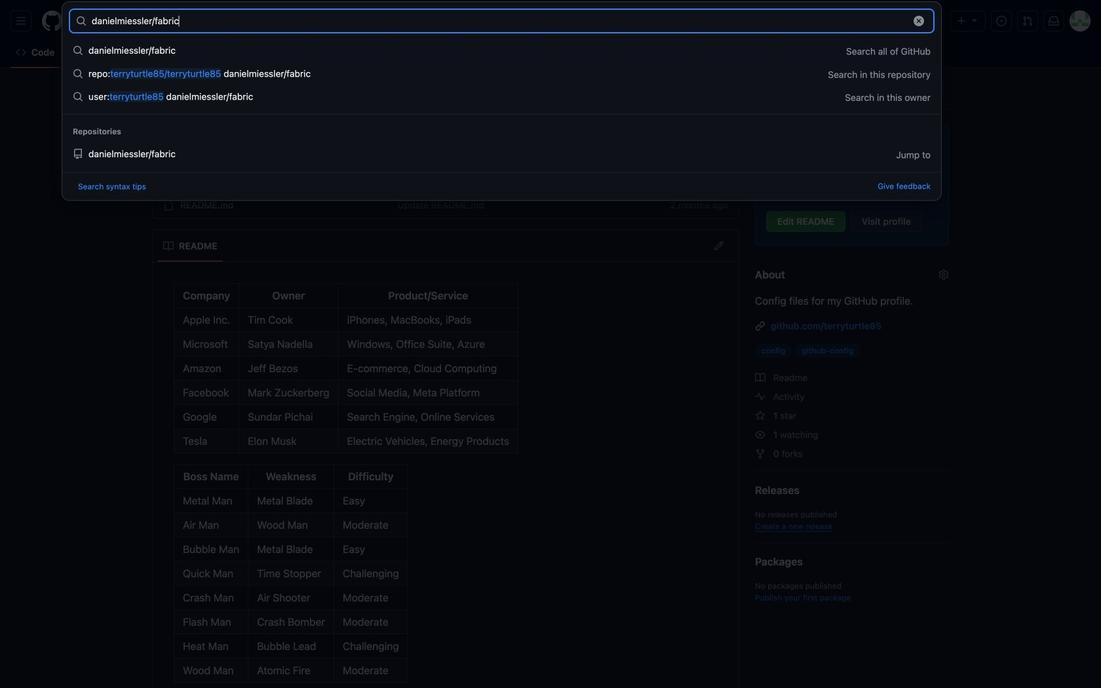 Task type: describe. For each thing, give the bounding box(es) containing it.
1 user starred this repository element
[[901, 81, 914, 94]]

eye image
[[755, 430, 766, 440]]

homepage image
[[42, 10, 63, 31]]

plus image
[[956, 16, 967, 26]]

edit file image
[[714, 241, 724, 251]]

git pull request image
[[1023, 16, 1033, 26]]

notifications image
[[1049, 16, 1059, 26]]

git pull request image
[[70, 47, 81, 58]]



Task type: vqa. For each thing, say whether or not it's contained in the screenshot.
rightmost book image
yes



Task type: locate. For each thing, give the bounding box(es) containing it.
suggestions list box
[[62, 35, 941, 172]]

repo forked image
[[755, 449, 766, 459]]

issue opened image
[[996, 16, 1007, 26]]

terryturtle85 image
[[166, 168, 180, 181]]

1 vertical spatial book image
[[755, 373, 766, 383]]

1 horizontal spatial book image
[[755, 373, 766, 383]]

star image
[[755, 411, 766, 421]]

None text field
[[92, 10, 905, 31]]

history image
[[666, 169, 676, 180]]

edit repository metadata image
[[939, 269, 949, 280]]

owner avatar image
[[152, 81, 168, 96]]

triangle down image
[[969, 15, 980, 25]]

commits by terryturtle85 tooltip
[[185, 167, 243, 181]]

book image
[[163, 241, 174, 251], [755, 373, 766, 383]]

command palette image
[[918, 16, 929, 26]]

code image
[[16, 47, 26, 58]]

dialog
[[62, 1, 942, 201]]

play image
[[160, 47, 170, 58]]

0 horizontal spatial book image
[[163, 241, 174, 251]]

link image
[[755, 321, 766, 331]]

0 vertical spatial book image
[[163, 241, 174, 251]]

pulse image
[[755, 392, 766, 402]]



